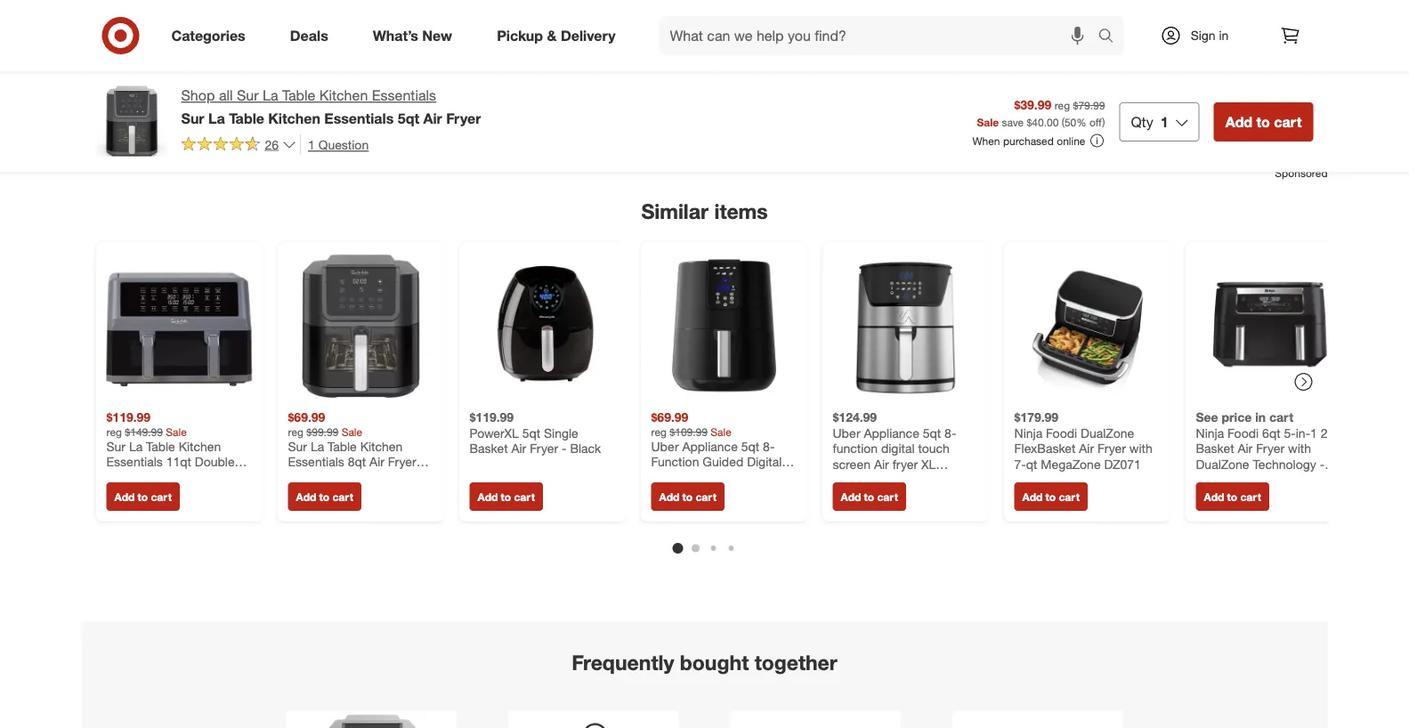 Task type: locate. For each thing, give the bounding box(es) containing it.
frequently bought together
[[572, 650, 838, 675]]

reg inside $69.99 reg $99.99 sale sur la table kitchen essentials 8qt air fryer black
[[288, 425, 304, 439]]

foodi up megazone
[[1046, 425, 1078, 441]]

sur left 11qt
[[106, 439, 126, 454]]

to for see price in cart ninja foodi 6qt 5-in-1 2- basket air fryer with dualzone technology - dz090
[[1228, 490, 1238, 504]]

kitchen inside $119.99 reg $149.99 sale sur la table kitchen essentials 11qt double basket air fryer
[[179, 439, 221, 454]]

sale inside $119.99 reg $149.99 sale sur la table kitchen essentials 11qt double basket air fryer
[[166, 425, 187, 439]]

0 horizontal spatial in
[[1220, 28, 1229, 43]]

air left "single"
[[512, 441, 527, 456]]

air left 11qt
[[148, 470, 163, 485]]

1
[[1161, 113, 1169, 130], [308, 137, 315, 152], [1311, 425, 1318, 441]]

1 horizontal spatial dualzone
[[1196, 456, 1250, 472]]

foodi inside see price in cart ninja foodi 6qt 5-in-1 2- basket air fryer with dualzone technology - dz090
[[1228, 425, 1259, 441]]

ninja up dz090
[[1196, 425, 1225, 441]]

2 horizontal spatial 1
[[1311, 425, 1318, 441]]

ninja up qt
[[1015, 425, 1043, 441]]

add to cart button down function at the left
[[651, 483, 725, 511]]

reg left $149.99
[[106, 425, 122, 439]]

add
[[1226, 113, 1253, 130], [114, 490, 135, 504], [296, 490, 316, 504], [478, 490, 498, 504], [659, 490, 680, 504], [841, 490, 861, 504], [1023, 490, 1043, 504], [1204, 490, 1225, 504]]

0 horizontal spatial dualzone
[[1081, 425, 1135, 441]]

$39.99
[[1015, 97, 1052, 112]]

- down 2-
[[1320, 456, 1325, 472]]

in right sign
[[1220, 28, 1229, 43]]

1 horizontal spatial black
[[570, 441, 601, 456]]

cart for $69.99 reg $99.99 sale sur la table kitchen essentials 8qt air fryer black
[[333, 490, 353, 504]]

with right megazone
[[1130, 441, 1153, 456]]

sur la table kitchen essentials 5qt air fryer image
[[311, 715, 432, 728]]

air left 6qt
[[1238, 441, 1253, 456]]

air left dz071 on the bottom right
[[1080, 441, 1095, 456]]

table
[[282, 87, 316, 104], [229, 109, 264, 127], [146, 439, 175, 454], [328, 439, 357, 454]]

sale up when
[[977, 115, 999, 128]]

26 link
[[181, 134, 297, 156]]

la left 8qt in the left bottom of the page
[[311, 439, 324, 454]]

in-
[[1296, 425, 1311, 441]]

$119.99
[[106, 410, 151, 425], [470, 410, 514, 425]]

essentials
[[372, 87, 436, 104], [324, 109, 394, 127], [106, 454, 163, 470], [288, 454, 344, 470]]

1 right qty
[[1161, 113, 1169, 130]]

add to cart down qt
[[1023, 490, 1080, 504]]

see price in cart ninja foodi 6qt 5-in-1 2- basket air fryer with dualzone technology - dz090
[[1196, 410, 1333, 488]]

add to cart button down 8qt in the left bottom of the page
[[288, 483, 361, 511]]

to for $69.99 reg $109.99 sale uber appliance 5qt 8- function guided digital air fryer - black
[[683, 490, 693, 504]]

cart down 8qt in the left bottom of the page
[[333, 490, 353, 504]]

reg left the $109.99
[[651, 425, 667, 439]]

0 horizontal spatial basket
[[106, 470, 145, 485]]

2 $119.99 from the left
[[470, 410, 514, 425]]

fryer inside $179.99 ninja foodi dualzone flexbasket air fryer with 7-qt megazone dz071
[[1098, 441, 1126, 456]]

2 vertical spatial 1
[[1311, 425, 1318, 441]]

sale inside $39.99 reg $79.99 sale save $ 40.00 ( 50 % off )
[[977, 115, 999, 128]]

26
[[265, 136, 279, 152]]

$124.99 uber appliance 5qt 8- function digital touch screen air fryer xl premium - stainless steel
[[833, 410, 976, 488]]

kitchen inside $69.99 reg $99.99 sale sur la table kitchen essentials 8qt air fryer black
[[360, 439, 403, 454]]

what's new
[[373, 27, 453, 44]]

$119.99 for powerxl
[[470, 410, 514, 425]]

1 horizontal spatial foodi
[[1228, 425, 1259, 441]]

pickup
[[497, 27, 543, 44]]

basket inside see price in cart ninja foodi 6qt 5-in-1 2- basket air fryer with dualzone technology - dz090
[[1196, 441, 1235, 456]]

fryer inside $69.99 reg $109.99 sale uber appliance 5qt 8- function guided digital air fryer - black
[[670, 470, 698, 485]]

add to cart down 11qt
[[114, 490, 172, 504]]

sale up 11qt
[[166, 425, 187, 439]]

kitchen right $149.99
[[179, 439, 221, 454]]

2 horizontal spatial basket
[[1196, 441, 1235, 456]]

essentials inside $69.99 reg $99.99 sale sur la table kitchen essentials 8qt air fryer black
[[288, 454, 344, 470]]

$119.99 inside $119.99 reg $149.99 sale sur la table kitchen essentials 11qt double basket air fryer
[[106, 410, 151, 425]]

1 ninja from the left
[[1015, 425, 1043, 441]]

dualzone down price
[[1196, 456, 1250, 472]]

cart left in-
[[1270, 410, 1294, 425]]

all
[[219, 87, 233, 104]]

sale up guided
[[711, 425, 732, 439]]

basket inside $119.99 reg $149.99 sale sur la table kitchen essentials 11qt double basket air fryer
[[106, 470, 145, 485]]

sale for 8qt
[[342, 425, 363, 439]]

function
[[833, 441, 878, 456]]

$69.99 inside $69.99 reg $99.99 sale sur la table kitchen essentials 8qt air fryer black
[[288, 410, 325, 425]]

in
[[1220, 28, 1229, 43], [1256, 410, 1266, 425]]

add to cart down dz090
[[1204, 490, 1262, 504]]

1 left question
[[308, 137, 315, 152]]

0 vertical spatial 1
[[1161, 113, 1169, 130]]

basket for ninja foodi 6qt 5-in-1 2- basket air fryer with dualzone technology - dz090
[[1196, 441, 1235, 456]]

1 horizontal spatial 8-
[[945, 425, 957, 441]]

5qt up xl
[[923, 425, 941, 441]]

new
[[422, 27, 453, 44]]

$69.99 reg $99.99 sale sur la table kitchen essentials 8qt air fryer black
[[288, 410, 417, 485]]

appliance up fryer
[[864, 425, 920, 441]]

air inside '$124.99 uber appliance 5qt 8- function digital touch screen air fryer xl premium - stainless steel'
[[874, 456, 889, 472]]

cart down $119.99 powerxl 5qt single basket air fryer - black
[[514, 490, 535, 504]]

with
[[1130, 441, 1153, 456], [1289, 441, 1312, 456]]

qt
[[1027, 456, 1038, 472]]

(
[[1062, 115, 1065, 128]]

cart down premium
[[878, 490, 898, 504]]

cart
[[1275, 113, 1302, 130], [1270, 410, 1294, 425], [151, 490, 172, 504], [333, 490, 353, 504], [514, 490, 535, 504], [696, 490, 717, 504], [878, 490, 898, 504], [1059, 490, 1080, 504], [1241, 490, 1262, 504]]

reg for %
[[1055, 98, 1071, 112]]

8- right guided
[[763, 439, 775, 454]]

8qt
[[348, 454, 366, 470]]

advertisement region
[[81, 62, 1328, 166]]

0 horizontal spatial 8-
[[763, 439, 775, 454]]

with left 2-
[[1289, 441, 1312, 456]]

basket left "single"
[[470, 441, 508, 456]]

5qt inside $119.99 powerxl 5qt single basket air fryer - black
[[522, 425, 541, 441]]

basket down $149.99
[[106, 470, 145, 485]]

essentials up question
[[324, 109, 394, 127]]

add to cart button
[[1214, 102, 1314, 141], [106, 483, 180, 511], [288, 483, 361, 511], [470, 483, 543, 511], [651, 483, 725, 511], [833, 483, 906, 511], [1015, 483, 1088, 511], [1196, 483, 1270, 511]]

1 horizontal spatial $119.99
[[470, 410, 514, 425]]

cart down megazone
[[1059, 490, 1080, 504]]

air inside see price in cart ninja foodi 6qt 5-in-1 2- basket air fryer with dualzone technology - dz090
[[1238, 441, 1253, 456]]

ninja inside see price in cart ninja foodi 6qt 5-in-1 2- basket air fryer with dualzone technology - dz090
[[1196, 425, 1225, 441]]

1 horizontal spatial 1
[[1161, 113, 1169, 130]]

deals
[[290, 27, 328, 44]]

add to cart for $69.99 reg $99.99 sale sur la table kitchen essentials 8qt air fryer black
[[296, 490, 353, 504]]

screen
[[833, 456, 871, 472]]

2 ninja from the left
[[1196, 425, 1225, 441]]

1 $69.99 from the left
[[288, 410, 325, 425]]

0 horizontal spatial $119.99
[[106, 410, 151, 425]]

8-
[[945, 425, 957, 441], [763, 439, 775, 454]]

8- up steel
[[945, 425, 957, 441]]

dualzone
[[1081, 425, 1135, 441], [1196, 456, 1250, 472]]

dz071
[[1105, 456, 1142, 472]]

add to cart button down screen
[[833, 483, 906, 511]]

$119.99 for reg
[[106, 410, 151, 425]]

$99.99
[[307, 425, 339, 439]]

reg left $99.99
[[288, 425, 304, 439]]

flexbasket
[[1015, 441, 1076, 456]]

0 horizontal spatial ninja
[[1015, 425, 1043, 441]]

0 horizontal spatial foodi
[[1046, 425, 1078, 441]]

2 $69.99 from the left
[[651, 410, 689, 425]]

sale inside $69.99 reg $109.99 sale uber appliance 5qt 8- function guided digital air fryer - black
[[711, 425, 732, 439]]

uber appliance 5qt 8-function guided digital air fryer - black image
[[651, 253, 797, 399]]

- inside $119.99 powerxl 5qt single basket air fryer - black
[[562, 441, 567, 456]]

1 question link
[[300, 134, 369, 155]]

5qt right the $109.99
[[742, 439, 760, 454]]

5qt
[[398, 109, 419, 127], [522, 425, 541, 441], [923, 425, 941, 441], [742, 439, 760, 454]]

- right powerxl
[[562, 441, 567, 456]]

cart for $124.99 uber appliance 5qt 8- function digital touch screen air fryer xl premium - stainless steel
[[878, 490, 898, 504]]

region
[[81, 62, 1353, 728]]

air left fryer
[[874, 456, 889, 472]]

1 horizontal spatial basket
[[470, 441, 508, 456]]

$
[[1027, 115, 1032, 128]]

add to cart button for $69.99 reg $109.99 sale uber appliance 5qt 8- function guided digital air fryer - black
[[651, 483, 725, 511]]

fryer
[[446, 109, 481, 127], [530, 441, 558, 456], [1098, 441, 1126, 456], [1257, 441, 1285, 456], [388, 454, 417, 470], [167, 470, 195, 485], [670, 470, 698, 485]]

0 horizontal spatial black
[[288, 470, 319, 485]]

air down new
[[423, 109, 442, 127]]

digital
[[747, 454, 782, 470]]

add to cart button down 11qt
[[106, 483, 180, 511]]

ninja foodi dualzone flexbasket air fryer with 7-qt megazone dz071 image
[[1015, 253, 1161, 399]]

reg inside $69.99 reg $109.99 sale uber appliance 5qt 8- function guided digital air fryer - black
[[651, 425, 667, 439]]

add for $119.99 reg $149.99 sale sur la table kitchen essentials 11qt double basket air fryer
[[114, 490, 135, 504]]

basket for sur la table kitchen essentials 11qt double basket air fryer
[[106, 470, 145, 485]]

add to cart down function at the left
[[659, 490, 717, 504]]

add to cart button down powerxl
[[470, 483, 543, 511]]

region containing similar items
[[81, 62, 1353, 728]]

1 vertical spatial 1
[[308, 137, 315, 152]]

$119.99 inside $119.99 powerxl 5qt single basket air fryer - black
[[470, 410, 514, 425]]

cart down guided
[[696, 490, 717, 504]]

add for $124.99 uber appliance 5qt 8- function digital touch screen air fryer xl premium - stainless steel
[[841, 490, 861, 504]]

)
[[1103, 115, 1105, 128]]

see
[[1196, 410, 1219, 425]]

essentials down $149.99
[[106, 454, 163, 470]]

5qt inside '$124.99 uber appliance 5qt 8- function digital touch screen air fryer xl premium - stainless steel'
[[923, 425, 941, 441]]

cart down 11qt
[[151, 490, 172, 504]]

0 horizontal spatial 1
[[308, 137, 315, 152]]

uber up screen
[[833, 425, 861, 441]]

add to cart button down technology at right bottom
[[1196, 483, 1270, 511]]

reg inside $119.99 reg $149.99 sale sur la table kitchen essentials 11qt double basket air fryer
[[106, 425, 122, 439]]

sur la table kitchen essentials 11qt double basket air fryer image
[[106, 253, 252, 399]]

reg up ( in the top of the page
[[1055, 98, 1071, 112]]

$119.99 reg $149.99 sale sur la table kitchen essentials 11qt double basket air fryer
[[106, 410, 235, 485]]

basket
[[470, 441, 508, 456], [1196, 441, 1235, 456], [106, 470, 145, 485]]

$69.99 for sur
[[288, 410, 325, 425]]

0 horizontal spatial appliance
[[683, 439, 738, 454]]

$69.99
[[288, 410, 325, 425], [651, 410, 689, 425]]

11qt
[[166, 454, 191, 470]]

1 $119.99 from the left
[[106, 410, 151, 425]]

- inside see price in cart ninja foodi 6qt 5-in-1 2- basket air fryer with dualzone technology - dz090
[[1320, 456, 1325, 472]]

basket inside $119.99 powerxl 5qt single basket air fryer - black
[[470, 441, 508, 456]]

1 left 2-
[[1311, 425, 1318, 441]]

sur inside $69.99 reg $99.99 sale sur la table kitchen essentials 8qt air fryer black
[[288, 439, 307, 454]]

0 horizontal spatial $69.99
[[288, 410, 325, 425]]

6qt
[[1263, 425, 1281, 441]]

air inside $69.99 reg $99.99 sale sur la table kitchen essentials 8qt air fryer black
[[370, 454, 385, 470]]

sur right all
[[237, 87, 259, 104]]

sur down "shop"
[[181, 109, 204, 127]]

appliance left digital
[[683, 439, 738, 454]]

sign
[[1191, 28, 1216, 43]]

xl
[[922, 456, 936, 472]]

1 inside see price in cart ninja foodi 6qt 5-in-1 2- basket air fryer with dualzone technology - dz090
[[1311, 425, 1318, 441]]

air inside $119.99 reg $149.99 sale sur la table kitchen essentials 11qt double basket air fryer
[[148, 470, 163, 485]]

1 foodi from the left
[[1046, 425, 1078, 441]]

1 horizontal spatial uber
[[833, 425, 861, 441]]

dualzone up dz071 on the bottom right
[[1081, 425, 1135, 441]]

1 horizontal spatial $69.99
[[651, 410, 689, 425]]

5-
[[1285, 425, 1296, 441]]

ninja
[[1015, 425, 1043, 441], [1196, 425, 1225, 441]]

la inside $119.99 reg $149.99 sale sur la table kitchen essentials 11qt double basket air fryer
[[129, 439, 143, 454]]

air right 8qt in the left bottom of the page
[[370, 454, 385, 470]]

reg for guided
[[651, 425, 667, 439]]

la left 11qt
[[129, 439, 143, 454]]

dualzone inside $179.99 ninja foodi dualzone flexbasket air fryer with 7-qt megazone dz071
[[1081, 425, 1135, 441]]

air left guided
[[651, 470, 666, 485]]

black
[[570, 441, 601, 456], [288, 470, 319, 485], [710, 470, 741, 485]]

add for $179.99 ninja foodi dualzone flexbasket air fryer with 7-qt megazone dz071
[[1023, 490, 1043, 504]]

0 horizontal spatial with
[[1130, 441, 1153, 456]]

qty 1
[[1131, 113, 1169, 130]]

shop
[[181, 87, 215, 104]]

function
[[651, 454, 699, 470]]

fryer
[[893, 456, 918, 472]]

single
[[544, 425, 579, 441]]

- right function at the left
[[702, 470, 707, 485]]

cart for $119.99 powerxl 5qt single basket air fryer - black
[[514, 490, 535, 504]]

sale right $99.99
[[342, 425, 363, 439]]

to for $119.99 powerxl 5qt single basket air fryer - black
[[501, 490, 511, 504]]

add to cart button up sponsored
[[1214, 102, 1314, 141]]

0 vertical spatial dualzone
[[1081, 425, 1135, 441]]

sale inside $69.99 reg $99.99 sale sur la table kitchen essentials 8qt air fryer black
[[342, 425, 363, 439]]

basket up dz090
[[1196, 441, 1235, 456]]

1 vertical spatial in
[[1256, 410, 1266, 425]]

delivery
[[561, 27, 616, 44]]

add to cart down premium
[[841, 490, 898, 504]]

1 with from the left
[[1130, 441, 1153, 456]]

reg inside $39.99 reg $79.99 sale save $ 40.00 ( 50 % off )
[[1055, 98, 1071, 112]]

fryer inside $69.99 reg $99.99 sale sur la table kitchen essentials 8qt air fryer black
[[388, 454, 417, 470]]

add to cart button for $119.99 reg $149.99 sale sur la table kitchen essentials 11qt double basket air fryer
[[106, 483, 180, 511]]

add to cart
[[1226, 113, 1302, 130], [114, 490, 172, 504], [296, 490, 353, 504], [478, 490, 535, 504], [659, 490, 717, 504], [841, 490, 898, 504], [1023, 490, 1080, 504], [1204, 490, 1262, 504]]

1 vertical spatial dualzone
[[1196, 456, 1250, 472]]

sur
[[237, 87, 259, 104], [181, 109, 204, 127], [106, 439, 126, 454], [288, 439, 307, 454]]

sur left 8qt in the left bottom of the page
[[288, 439, 307, 454]]

what's
[[373, 27, 418, 44]]

1 horizontal spatial in
[[1256, 410, 1266, 425]]

5qt left "single"
[[522, 425, 541, 441]]

qty
[[1131, 113, 1154, 130]]

- left fryer
[[886, 472, 891, 488]]

add to cart down 8qt in the left bottom of the page
[[296, 490, 353, 504]]

- inside $69.99 reg $109.99 sale uber appliance 5qt 8- function guided digital air fryer - black
[[702, 470, 707, 485]]

fryer inside $119.99 powerxl 5qt single basket air fryer - black
[[530, 441, 558, 456]]

reg for 8qt
[[288, 425, 304, 439]]

essentials down $99.99
[[288, 454, 344, 470]]

0 horizontal spatial uber
[[651, 439, 679, 454]]

add to cart for $69.99 reg $109.99 sale uber appliance 5qt 8- function guided digital air fryer - black
[[659, 490, 717, 504]]

reg for 11qt
[[106, 425, 122, 439]]

foodi left 6qt
[[1228, 425, 1259, 441]]

fryer inside see price in cart ninja foodi 6qt 5-in-1 2- basket air fryer with dualzone technology - dz090
[[1257, 441, 1285, 456]]

to for $119.99 reg $149.99 sale sur la table kitchen essentials 11qt double basket air fryer
[[138, 490, 148, 504]]

table inside $69.99 reg $99.99 sale sur la table kitchen essentials 8qt air fryer black
[[328, 439, 357, 454]]

1 horizontal spatial ninja
[[1196, 425, 1225, 441]]

cart for see price in cart ninja foodi 6qt 5-in-1 2- basket air fryer with dualzone technology - dz090
[[1241, 490, 1262, 504]]

2 with from the left
[[1289, 441, 1312, 456]]

cart down technology at right bottom
[[1241, 490, 1262, 504]]

kitchen
[[319, 87, 368, 104], [268, 109, 320, 127], [179, 439, 221, 454], [360, 439, 403, 454]]

add to cart down powerxl
[[478, 490, 535, 504]]

5qt down what's new
[[398, 109, 419, 127]]

appliance
[[864, 425, 920, 441], [683, 439, 738, 454]]

cart for $179.99 ninja foodi dualzone flexbasket air fryer with 7-qt megazone dz071
[[1059, 490, 1080, 504]]

kitchen right $99.99
[[360, 439, 403, 454]]

add to cart for $179.99 ninja foodi dualzone flexbasket air fryer with 7-qt megazone dz071
[[1023, 490, 1080, 504]]

uber left guided
[[651, 439, 679, 454]]

powerxl 5qt single basket air fryer - black image
[[470, 253, 616, 399]]

$69.99 inside $69.99 reg $109.99 sale uber appliance 5qt 8- function guided digital air fryer - black
[[651, 410, 689, 425]]

to for $69.99 reg $99.99 sale sur la table kitchen essentials 8qt air fryer black
[[319, 490, 330, 504]]

fryer inside $119.99 reg $149.99 sale sur la table kitchen essentials 11qt double basket air fryer
[[167, 470, 195, 485]]

- inside '$124.99 uber appliance 5qt 8- function digital touch screen air fryer xl premium - stainless steel'
[[886, 472, 891, 488]]

in inside see price in cart ninja foodi 6qt 5-in-1 2- basket air fryer with dualzone technology - dz090
[[1256, 410, 1266, 425]]

2 foodi from the left
[[1228, 425, 1259, 441]]

in right price
[[1256, 410, 1266, 425]]

sale
[[977, 115, 999, 128], [166, 425, 187, 439], [342, 425, 363, 439], [711, 425, 732, 439]]

add to cart button down qt
[[1015, 483, 1088, 511]]

steel
[[948, 472, 976, 488]]

la inside $69.99 reg $99.99 sale sur la table kitchen essentials 8qt air fryer black
[[311, 439, 324, 454]]

1 horizontal spatial with
[[1289, 441, 1312, 456]]

2 horizontal spatial black
[[710, 470, 741, 485]]

add to cart button for $69.99 reg $99.99 sale sur la table kitchen essentials 8qt air fryer black
[[288, 483, 361, 511]]

1 horizontal spatial appliance
[[864, 425, 920, 441]]

-
[[562, 441, 567, 456], [1320, 456, 1325, 472], [702, 470, 707, 485], [886, 472, 891, 488]]

la
[[263, 87, 278, 104], [208, 109, 225, 127], [129, 439, 143, 454], [311, 439, 324, 454]]

40.00
[[1032, 115, 1059, 128]]

add to cart for see price in cart ninja foodi 6qt 5-in-1 2- basket air fryer with dualzone technology - dz090
[[1204, 490, 1262, 504]]

pickup & delivery
[[497, 27, 616, 44]]

0 vertical spatial in
[[1220, 28, 1229, 43]]



Task type: vqa. For each thing, say whether or not it's contained in the screenshot.


Task type: describe. For each thing, give the bounding box(es) containing it.
megazone
[[1041, 456, 1101, 472]]

off
[[1090, 115, 1103, 128]]

What can we help you find? suggestions appear below search field
[[659, 16, 1103, 55]]

add to cart for $119.99 reg $149.99 sale sur la table kitchen essentials 11qt double basket air fryer
[[114, 490, 172, 504]]

kitchen up 26
[[268, 109, 320, 127]]

cart inside see price in cart ninja foodi 6qt 5-in-1 2- basket air fryer with dualzone technology - dz090
[[1270, 410, 1294, 425]]

air inside $69.99 reg $109.99 sale uber appliance 5qt 8- function guided digital air fryer - black
[[651, 470, 666, 485]]

5qt inside $69.99 reg $109.99 sale uber appliance 5qt 8- function guided digital air fryer - black
[[742, 439, 760, 454]]

appliance inside '$124.99 uber appliance 5qt 8- function digital touch screen air fryer xl premium - stainless steel'
[[864, 425, 920, 441]]

sign in link
[[1146, 16, 1257, 55]]

digital
[[882, 441, 915, 456]]

online
[[1057, 134, 1086, 147]]

uber inside $69.99 reg $109.99 sale uber appliance 5qt 8- function guided digital air fryer - black
[[651, 439, 679, 454]]

50
[[1065, 115, 1077, 128]]

&
[[547, 27, 557, 44]]

to for $124.99 uber appliance 5qt 8- function digital touch screen air fryer xl premium - stainless steel
[[864, 490, 875, 504]]

cart for $119.99 reg $149.99 sale sur la table kitchen essentials 11qt double basket air fryer
[[151, 490, 172, 504]]

add for see price in cart ninja foodi 6qt 5-in-1 2- basket air fryer with dualzone technology - dz090
[[1204, 490, 1225, 504]]

%
[[1077, 115, 1087, 128]]

with inside $179.99 ninja foodi dualzone flexbasket air fryer with 7-qt megazone dz071
[[1130, 441, 1153, 456]]

$179.99 ninja foodi dualzone flexbasket air fryer with 7-qt megazone dz071
[[1015, 410, 1153, 472]]

$124.99
[[833, 410, 877, 425]]

with inside see price in cart ninja foodi 6qt 5-in-1 2- basket air fryer with dualzone technology - dz090
[[1289, 441, 1312, 456]]

powerxl
[[470, 425, 519, 441]]

technology
[[1253, 456, 1317, 472]]

7-
[[1015, 456, 1027, 472]]

add for $119.99 powerxl 5qt single basket air fryer - black
[[478, 490, 498, 504]]

deals link
[[275, 16, 351, 55]]

8- inside $69.99 reg $109.99 sale uber appliance 5qt 8- function guided digital air fryer - black
[[763, 439, 775, 454]]

premium
[[833, 472, 883, 488]]

2-
[[1321, 425, 1333, 441]]

search button
[[1090, 16, 1133, 59]]

air inside the "shop all sur la table kitchen essentials sur la table kitchen essentials 5qt air fryer"
[[423, 109, 442, 127]]

save
[[1002, 115, 1024, 128]]

question
[[319, 137, 369, 152]]

similar
[[642, 199, 709, 224]]

uber inside '$124.99 uber appliance 5qt 8- function digital touch screen air fryer xl premium - stainless steel'
[[833, 425, 861, 441]]

categories
[[171, 27, 246, 44]]

ninja foodi 6qt 5-in-1 2-basket air fryer with dualzone technology - dz090 image
[[1196, 253, 1342, 399]]

add for $69.99 reg $109.99 sale uber appliance 5qt 8- function guided digital air fryer - black
[[659, 490, 680, 504]]

$109.99
[[670, 425, 708, 439]]

add to cart button for $124.99 uber appliance 5qt 8- function digital touch screen air fryer xl premium - stainless steel
[[833, 483, 906, 511]]

image of sur la table kitchen essentials 5qt air fryer image
[[96, 85, 167, 157]]

$149.99
[[125, 425, 163, 439]]

items
[[715, 199, 768, 224]]

guided
[[703, 454, 744, 470]]

dualzone inside see price in cart ninja foodi 6qt 5-in-1 2- basket air fryer with dualzone technology - dz090
[[1196, 456, 1250, 472]]

add to cart for $124.99 uber appliance 5qt 8- function digital touch screen air fryer xl premium - stainless steel
[[841, 490, 898, 504]]

sale for guided
[[711, 425, 732, 439]]

$79.99
[[1073, 98, 1105, 112]]

black inside $69.99 reg $99.99 sale sur la table kitchen essentials 8qt air fryer black
[[288, 470, 319, 485]]

sale for %
[[977, 115, 999, 128]]

add to cart for $119.99 powerxl 5qt single basket air fryer - black
[[478, 490, 535, 504]]

sur la table kitchen essentials 8qt air fryer black image
[[288, 253, 434, 399]]

fryer inside the "shop all sur la table kitchen essentials sur la table kitchen essentials 5qt air fryer"
[[446, 109, 481, 127]]

pickup & delivery link
[[482, 16, 638, 55]]

sponsored
[[1275, 167, 1328, 180]]

price
[[1222, 410, 1252, 425]]

together
[[755, 650, 838, 675]]

foodi inside $179.99 ninja foodi dualzone flexbasket air fryer with 7-qt megazone dz071
[[1046, 425, 1078, 441]]

air inside $179.99 ninja foodi dualzone flexbasket air fryer with 7-qt megazone dz071
[[1080, 441, 1095, 456]]

what's new link
[[358, 16, 475, 55]]

essentials down what's new
[[372, 87, 436, 104]]

ninja inside $179.99 ninja foodi dualzone flexbasket air fryer with 7-qt megazone dz071
[[1015, 425, 1043, 441]]

8- inside '$124.99 uber appliance 5qt 8- function digital touch screen air fryer xl premium - stainless steel'
[[945, 425, 957, 441]]

add to cart button for $119.99 powerxl 5qt single basket air fryer - black
[[470, 483, 543, 511]]

add to cart button for see price in cart ninja foodi 6qt 5-in-1 2- basket air fryer with dualzone technology - dz090
[[1196, 483, 1270, 511]]

air inside $119.99 powerxl 5qt single basket air fryer - black
[[512, 441, 527, 456]]

$179.99
[[1015, 410, 1059, 425]]

shop all sur la table kitchen essentials sur la table kitchen essentials 5qt air fryer
[[181, 87, 481, 127]]

$119.99 powerxl 5qt single basket air fryer - black
[[470, 410, 601, 456]]

black inside $69.99 reg $109.99 sale uber appliance 5qt 8- function guided digital air fryer - black
[[710, 470, 741, 485]]

cart up sponsored
[[1275, 113, 1302, 130]]

similar items
[[642, 199, 768, 224]]

frequently
[[572, 650, 674, 675]]

oster diamondforce 6 cup nonstick  electric rice cooker - black image
[[533, 715, 654, 728]]

add to cart button for $179.99 ninja foodi dualzone flexbasket air fryer with 7-qt megazone dz071
[[1015, 483, 1088, 511]]

la down all
[[208, 109, 225, 127]]

to for $179.99 ninja foodi dualzone flexbasket air fryer with 7-qt megazone dz071
[[1046, 490, 1056, 504]]

cart for $69.99 reg $109.99 sale uber appliance 5qt 8- function guided digital air fryer - black
[[696, 490, 717, 504]]

table inside $119.99 reg $149.99 sale sur la table kitchen essentials 11qt double basket air fryer
[[146, 439, 175, 454]]

uber appliance 5qt 8-function digital touch screen air fryer xl premium - stainless steel image
[[833, 253, 979, 399]]

search
[[1090, 29, 1133, 46]]

categories link
[[156, 16, 268, 55]]

bought
[[680, 650, 749, 675]]

stainless
[[895, 472, 945, 488]]

sign in
[[1191, 28, 1229, 43]]

double
[[195, 454, 235, 470]]

black inside $119.99 powerxl 5qt single basket air fryer - black
[[570, 441, 601, 456]]

when purchased online
[[973, 134, 1086, 147]]

add for $69.99 reg $99.99 sale sur la table kitchen essentials 8qt air fryer black
[[296, 490, 316, 504]]

$69.99 for uber
[[651, 410, 689, 425]]

add to cart up sponsored
[[1226, 113, 1302, 130]]

kitchen up question
[[319, 87, 368, 104]]

appliance inside $69.99 reg $109.99 sale uber appliance 5qt 8- function guided digital air fryer - black
[[683, 439, 738, 454]]

purchased
[[1003, 134, 1054, 147]]

$39.99 reg $79.99 sale save $ 40.00 ( 50 % off )
[[977, 97, 1105, 128]]

touch
[[918, 441, 950, 456]]

sur inside $119.99 reg $149.99 sale sur la table kitchen essentials 11qt double basket air fryer
[[106, 439, 126, 454]]

$69.99 reg $109.99 sale uber appliance 5qt 8- function guided digital air fryer - black
[[651, 410, 782, 485]]

la right all
[[263, 87, 278, 104]]

essentials inside $119.99 reg $149.99 sale sur la table kitchen essentials 11qt double basket air fryer
[[106, 454, 163, 470]]

1 question
[[308, 137, 369, 152]]

when
[[973, 134, 1001, 147]]

5qt inside the "shop all sur la table kitchen essentials sur la table kitchen essentials 5qt air fryer"
[[398, 109, 419, 127]]

dz090
[[1196, 472, 1233, 488]]

sale for 11qt
[[166, 425, 187, 439]]



